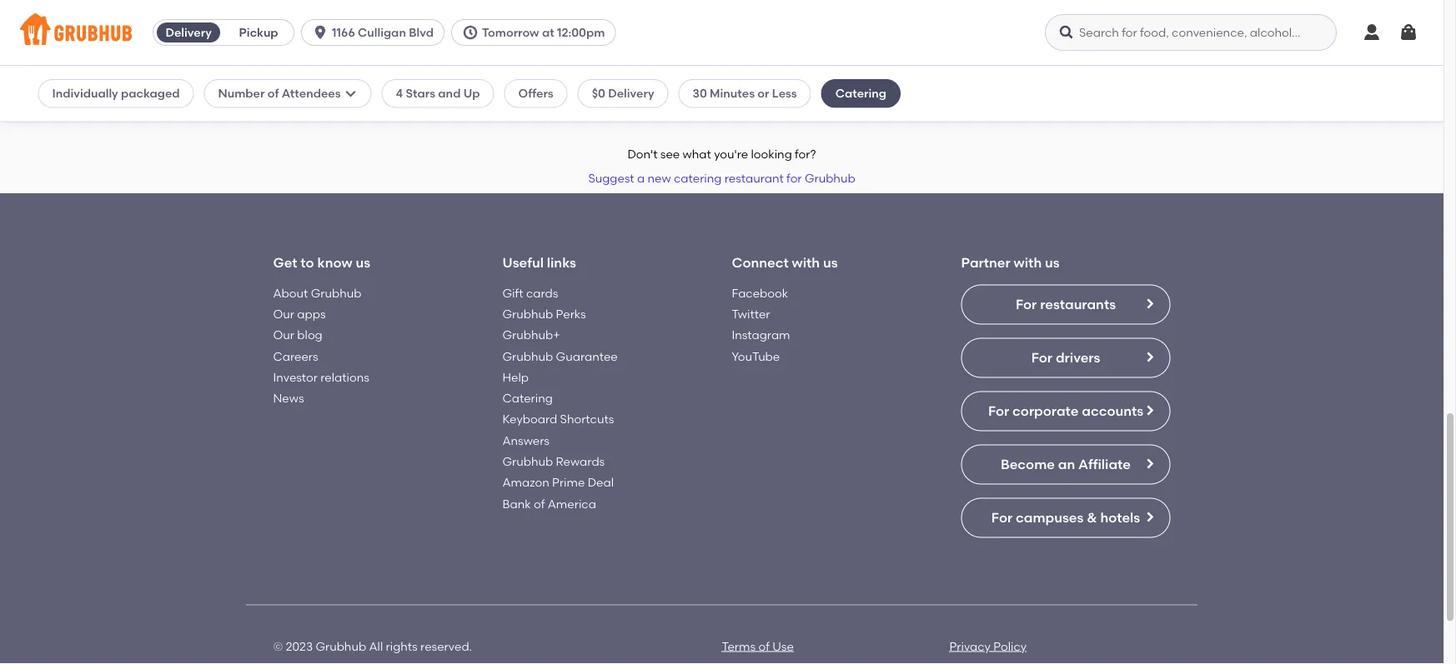 Task type: describe. For each thing, give the bounding box(es) containing it.
pickup
[[239, 25, 278, 40]]

individually packaged
[[52, 86, 180, 101]]

4
[[396, 86, 403, 101]]

keyboard shortcuts link
[[503, 413, 614, 427]]

for for for drivers
[[1031, 350, 1053, 366]]

for campuses & hotels
[[992, 510, 1140, 526]]

the abuela link
[[48, 56, 360, 75]]

restaurants
[[1040, 296, 1116, 313]]

blog
[[297, 328, 323, 342]]

an
[[1058, 456, 1075, 473]]

useful links
[[503, 255, 576, 271]]

(5)
[[85, 76, 100, 90]]

for?
[[795, 148, 816, 162]]

partner
[[961, 255, 1011, 271]]

news
[[273, 391, 304, 406]]

prime
[[552, 476, 585, 490]]

corporate
[[1013, 403, 1079, 419]]

right image for for corporate accounts
[[1143, 404, 1156, 417]]

for for for campuses & hotels
[[992, 510, 1013, 526]]

bank of america link
[[503, 497, 596, 511]]

hotels
[[1100, 510, 1140, 526]]

our blog link
[[273, 328, 323, 342]]

right image for for campuses & hotels
[[1143, 511, 1156, 524]]

don't see what you're looking for?
[[628, 148, 816, 162]]

become
[[1001, 456, 1055, 473]]

don't
[[628, 148, 658, 162]]

grubhub inside about grubhub our apps our blog careers investor relations news
[[311, 286, 361, 300]]

©
[[273, 640, 283, 654]]

for corporate accounts link
[[961, 391, 1171, 432]]

you're
[[714, 148, 748, 162]]

terms
[[722, 640, 756, 654]]

1166
[[332, 25, 355, 40]]

Search for food, convenience, alcohol... search field
[[1045, 14, 1337, 51]]

answers
[[503, 434, 550, 448]]

• mexican
[[104, 76, 160, 90]]

number
[[218, 86, 265, 101]]

new
[[648, 171, 671, 185]]

perks
[[556, 307, 586, 321]]

twitter
[[732, 307, 770, 321]]

grubhub left all
[[316, 640, 366, 654]]

up
[[464, 86, 480, 101]]

3.6
[[65, 76, 82, 90]]

rights
[[386, 640, 418, 654]]

subscription pass image
[[48, 60, 63, 71]]

star icon image
[[48, 77, 61, 90]]

right image for for drivers
[[1143, 351, 1156, 364]]

minutes
[[710, 86, 755, 101]]

become an affiliate link
[[961, 445, 1171, 485]]

grubhub perks link
[[503, 307, 586, 321]]

investor relations link
[[273, 370, 369, 385]]

main navigation navigation
[[0, 0, 1444, 66]]

links
[[547, 255, 576, 271]]

help link
[[503, 370, 529, 385]]

restaurant
[[725, 171, 784, 185]]

for corporate accounts
[[988, 403, 1144, 419]]

america
[[548, 497, 596, 511]]

3.6 (5)
[[65, 76, 100, 90]]

with for partner
[[1014, 255, 1042, 271]]

our apps link
[[273, 307, 326, 321]]

drivers
[[1056, 350, 1100, 366]]

know
[[317, 255, 352, 271]]

tomorrow at 12:00pm button
[[451, 19, 622, 46]]

shortcuts
[[560, 413, 614, 427]]

delivery inside button
[[166, 25, 212, 40]]

about grubhub our apps our blog careers investor relations news
[[273, 286, 369, 406]]

culligan
[[358, 25, 406, 40]]

connect
[[732, 255, 789, 271]]

grubhub inside button
[[805, 171, 855, 185]]

us for partner with us
[[1045, 255, 1060, 271]]

a
[[637, 171, 645, 185]]

delivery button
[[154, 19, 224, 46]]

catering inside 'gift cards grubhub perks grubhub+ grubhub guarantee help catering keyboard shortcuts answers grubhub rewards amazon prime deal bank of america'
[[503, 391, 553, 406]]

rewards
[[556, 455, 605, 469]]

$0
[[592, 86, 605, 101]]

partner with us
[[961, 255, 1060, 271]]

careers link
[[273, 349, 318, 363]]

reserved.
[[420, 640, 472, 654]]

for for for restaurants
[[1016, 296, 1037, 313]]

for for for corporate accounts
[[988, 403, 1009, 419]]

suggest a new catering restaurant for grubhub
[[588, 171, 855, 185]]

grubhub down grubhub+ link
[[503, 349, 553, 363]]

less
[[772, 86, 797, 101]]

© 2023 grubhub all rights reserved.
[[273, 640, 472, 654]]

policy
[[994, 640, 1027, 654]]

relations
[[321, 370, 369, 385]]

about
[[273, 286, 308, 300]]

30
[[693, 86, 707, 101]]

us for connect with us
[[823, 255, 838, 271]]

grubhub down answers
[[503, 455, 553, 469]]



Task type: locate. For each thing, give the bounding box(es) containing it.
mexican
[[113, 76, 160, 90]]

grubhub
[[805, 171, 855, 185], [311, 286, 361, 300], [503, 307, 553, 321], [503, 349, 553, 363], [503, 455, 553, 469], [316, 640, 366, 654]]

of left use
[[759, 640, 770, 654]]

4 stars and up
[[396, 86, 480, 101]]

&
[[1087, 510, 1097, 526]]

grubhub rewards link
[[503, 455, 605, 469]]

tomorrow at 12:00pm
[[482, 25, 605, 40]]

right image inside for corporate accounts link
[[1143, 404, 1156, 417]]

2 right image from the top
[[1143, 457, 1156, 471]]

right image inside for restaurants link
[[1143, 297, 1156, 311]]

1 us from the left
[[356, 255, 370, 271]]

useful
[[503, 255, 544, 271]]

privacy policy link
[[950, 640, 1027, 654]]

1 our from the top
[[273, 307, 294, 321]]

1 with from the left
[[792, 255, 820, 271]]

grubhub+ link
[[503, 328, 560, 342]]

accounts
[[1082, 403, 1144, 419]]

with right the connect
[[792, 255, 820, 271]]

1 horizontal spatial catering
[[836, 86, 887, 101]]

bank
[[503, 497, 531, 511]]

0 horizontal spatial with
[[792, 255, 820, 271]]

3 us from the left
[[1045, 255, 1060, 271]]

0 horizontal spatial catering
[[503, 391, 553, 406]]

catering right less at the right top of page
[[836, 86, 887, 101]]

use
[[773, 640, 794, 654]]

2 with from the left
[[1014, 255, 1042, 271]]

gift
[[503, 286, 523, 300]]

1 vertical spatial our
[[273, 328, 294, 342]]

for left corporate
[[988, 403, 1009, 419]]

catering
[[674, 171, 722, 185]]

what
[[683, 148, 711, 162]]

right image up accounts in the right of the page
[[1143, 351, 1156, 364]]

for inside for corporate accounts link
[[988, 403, 1009, 419]]

1 horizontal spatial us
[[823, 255, 838, 271]]

with
[[792, 255, 820, 271], [1014, 255, 1042, 271]]

suggest
[[588, 171, 634, 185]]

the abuela logo image
[[151, 0, 257, 46]]

1 horizontal spatial of
[[534, 497, 545, 511]]

get
[[273, 255, 297, 271]]

facebook link
[[732, 286, 788, 300]]

amazon
[[503, 476, 549, 490]]

our down about
[[273, 307, 294, 321]]

of for terms
[[759, 640, 770, 654]]

pickup button
[[224, 19, 294, 46]]

0 horizontal spatial delivery
[[166, 25, 212, 40]]

us up for restaurants
[[1045, 255, 1060, 271]]

us right the connect
[[823, 255, 838, 271]]

30 minutes or less
[[693, 86, 797, 101]]

1 horizontal spatial with
[[1014, 255, 1042, 271]]

2 vertical spatial right image
[[1143, 511, 1156, 524]]

careers
[[273, 349, 318, 363]]

0 vertical spatial our
[[273, 307, 294, 321]]

right image
[[1143, 404, 1156, 417], [1143, 457, 1156, 471], [1143, 511, 1156, 524]]

privacy policy
[[950, 640, 1027, 654]]

1 vertical spatial of
[[534, 497, 545, 511]]

•
[[104, 76, 109, 90]]

2023
[[286, 640, 313, 654]]

answers link
[[503, 434, 550, 448]]

0 horizontal spatial of
[[268, 86, 279, 101]]

2 our from the top
[[273, 328, 294, 342]]

of inside 'gift cards grubhub perks grubhub+ grubhub guarantee help catering keyboard shortcuts answers grubhub rewards amazon prime deal bank of america'
[[534, 497, 545, 511]]

1 horizontal spatial delivery
[[608, 86, 654, 101]]

catering link
[[503, 391, 553, 406]]

right image inside become an affiliate link
[[1143, 457, 1156, 471]]

with right partner
[[1014, 255, 1042, 271]]

stars
[[406, 86, 435, 101]]

youtube
[[732, 349, 780, 363]]

right image inside for drivers link
[[1143, 351, 1156, 364]]

our up 'careers' link
[[273, 328, 294, 342]]

grubhub down 'for?'
[[805, 171, 855, 185]]

us right know
[[356, 255, 370, 271]]

1 right image from the top
[[1143, 297, 1156, 311]]

connect with us
[[732, 255, 838, 271]]

all
[[369, 640, 383, 654]]

right image for become an affiliate
[[1143, 457, 1156, 471]]

or
[[758, 86, 769, 101]]

keyboard
[[503, 413, 557, 427]]

$0 delivery
[[592, 86, 654, 101]]

for inside for drivers link
[[1031, 350, 1053, 366]]

2 vertical spatial of
[[759, 640, 770, 654]]

2 right image from the top
[[1143, 351, 1156, 364]]

twitter link
[[732, 307, 770, 321]]

right image
[[1143, 297, 1156, 311], [1143, 351, 1156, 364]]

terms of use link
[[722, 640, 794, 654]]

closed
[[320, 76, 360, 90]]

for restaurants link
[[961, 285, 1171, 325]]

of for number
[[268, 86, 279, 101]]

for restaurants
[[1016, 296, 1116, 313]]

and
[[438, 86, 461, 101]]

blvd
[[409, 25, 434, 40]]

for left drivers
[[1031, 350, 1053, 366]]

of right number
[[268, 86, 279, 101]]

tomorrow
[[482, 25, 539, 40]]

for drivers link
[[961, 338, 1171, 378]]

at
[[542, 25, 554, 40]]

for drivers
[[1031, 350, 1100, 366]]

right image for for restaurants
[[1143, 297, 1156, 311]]

number of attendees
[[218, 86, 341, 101]]

for inside for restaurants link
[[1016, 296, 1037, 313]]

2 horizontal spatial us
[[1045, 255, 1060, 271]]

our
[[273, 307, 294, 321], [273, 328, 294, 342]]

2 horizontal spatial of
[[759, 640, 770, 654]]

0 vertical spatial of
[[268, 86, 279, 101]]

privacy
[[950, 640, 991, 654]]

1 vertical spatial right image
[[1143, 351, 1156, 364]]

delivery right $0
[[608, 86, 654, 101]]

news link
[[273, 391, 304, 406]]

1 vertical spatial catering
[[503, 391, 553, 406]]

2 us from the left
[[823, 255, 838, 271]]

amazon prime deal link
[[503, 476, 614, 490]]

get to know us
[[273, 255, 370, 271]]

right image inside for campuses & hotels link
[[1143, 511, 1156, 524]]

catering up keyboard at the left
[[503, 391, 553, 406]]

grubhub down gift cards link
[[503, 307, 553, 321]]

svg image inside the 1166 culligan blvd button
[[312, 24, 329, 41]]

1 vertical spatial right image
[[1143, 457, 1156, 471]]

delivery up the abuela link
[[166, 25, 212, 40]]

of right bank
[[534, 497, 545, 511]]

1166 culligan blvd
[[332, 25, 434, 40]]

the
[[66, 57, 90, 74]]

youtube link
[[732, 349, 780, 363]]

become an affiliate
[[1001, 456, 1131, 473]]

looking
[[751, 148, 792, 162]]

grubhub down know
[[311, 286, 361, 300]]

individually
[[52, 86, 118, 101]]

0 horizontal spatial us
[[356, 255, 370, 271]]

packaged
[[121, 86, 180, 101]]

3 right image from the top
[[1143, 511, 1156, 524]]

0 vertical spatial right image
[[1143, 404, 1156, 417]]

attendees
[[282, 86, 341, 101]]

0 vertical spatial catering
[[836, 86, 887, 101]]

catering
[[836, 86, 887, 101], [503, 391, 553, 406]]

1166 culligan blvd button
[[301, 19, 451, 46]]

affiliate
[[1079, 456, 1131, 473]]

right image right restaurants
[[1143, 297, 1156, 311]]

gift cards grubhub perks grubhub+ grubhub guarantee help catering keyboard shortcuts answers grubhub rewards amazon prime deal bank of america
[[503, 286, 618, 511]]

guarantee
[[556, 349, 618, 363]]

svg image
[[1362, 23, 1382, 43], [1399, 23, 1419, 43], [312, 24, 329, 41], [462, 24, 479, 41], [1058, 24, 1075, 41]]

with for connect
[[792, 255, 820, 271]]

0 vertical spatial delivery
[[166, 25, 212, 40]]

for down partner with us
[[1016, 296, 1037, 313]]

for inside for campuses & hotels link
[[992, 510, 1013, 526]]

terms of use
[[722, 640, 794, 654]]

for left 'campuses'
[[992, 510, 1013, 526]]

svg image inside tomorrow at 12:00pm button
[[462, 24, 479, 41]]

instagram
[[732, 328, 790, 342]]

svg image
[[344, 87, 357, 100]]

1 right image from the top
[[1143, 404, 1156, 417]]

deal
[[588, 476, 614, 490]]

0 vertical spatial right image
[[1143, 297, 1156, 311]]

facebook
[[732, 286, 788, 300]]

1 vertical spatial delivery
[[608, 86, 654, 101]]

us
[[356, 255, 370, 271], [823, 255, 838, 271], [1045, 255, 1060, 271]]



Task type: vqa. For each thing, say whether or not it's contained in the screenshot.
For restaurants
yes



